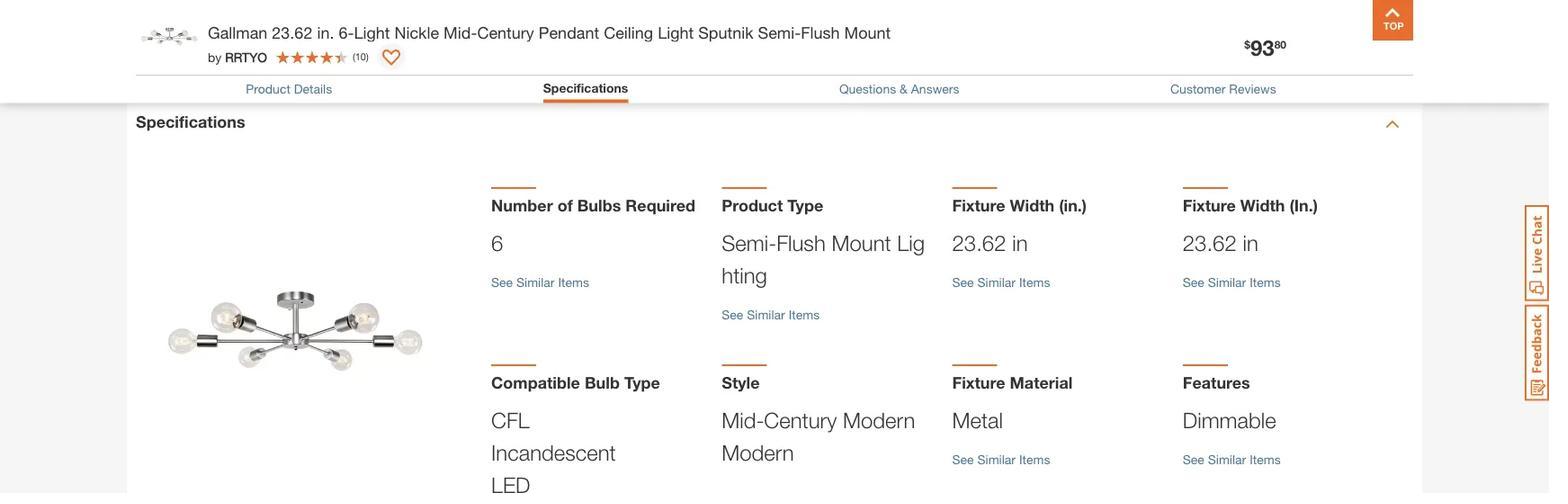 Task type: locate. For each thing, give the bounding box(es) containing it.
of
[[558, 195, 573, 215]]

specifications down pendant
[[543, 80, 628, 95]]

product details button
[[246, 82, 332, 96], [246, 82, 332, 96]]

mid- down style
[[722, 407, 764, 433]]

mount
[[844, 22, 891, 42], [832, 230, 891, 255]]

0 vertical spatial mount
[[844, 22, 891, 42]]

0 horizontal spatial 23.62 in
[[952, 230, 1028, 255]]

century
[[477, 22, 534, 42], [764, 407, 837, 433]]

flush inside semi-flush mount lig hting
[[777, 230, 826, 255]]

2 width from the left
[[1241, 195, 1285, 215]]

in
[[1012, 230, 1028, 255], [1243, 230, 1259, 255]]

0 horizontal spatial mid-
[[444, 22, 477, 42]]

semi- up the hting
[[722, 230, 777, 255]]

similar for fixture width (in.)
[[978, 274, 1016, 289]]

live chat image
[[1525, 205, 1549, 301]]

see similar items for fixture width (in.)
[[952, 274, 1050, 289]]

1 in from the left
[[1012, 230, 1028, 255]]

answers
[[911, 82, 960, 96]]

1 horizontal spatial in
[[1243, 230, 1259, 255]]

dimmable
[[1183, 407, 1277, 433]]

fixture material
[[952, 373, 1073, 392]]

1 horizontal spatial modern
[[843, 407, 915, 433]]

1 vertical spatial flush
[[777, 230, 826, 255]]

product
[[246, 82, 290, 96], [722, 195, 783, 215]]

product type
[[722, 195, 824, 215]]

0 horizontal spatial type
[[624, 373, 660, 392]]

specifications down by
[[136, 112, 245, 131]]

gallman 23.62 in. 6-light nickle mid-century pendant ceiling light sputnik semi-flush mount
[[208, 22, 891, 42]]

see similar items for number of bulbs required
[[491, 274, 589, 289]]

light up ")" at the left of the page
[[354, 22, 390, 42]]

flush
[[801, 22, 840, 42], [777, 230, 826, 255]]

cfl
[[491, 407, 530, 433]]

modern
[[843, 407, 915, 433], [722, 440, 794, 465]]

0 horizontal spatial 23.62
[[272, 22, 313, 42]]

2 23.62 in from the left
[[1183, 230, 1259, 255]]

width for (in.)
[[1010, 195, 1055, 215]]

93
[[1251, 34, 1275, 60]]

1 vertical spatial type
[[624, 373, 660, 392]]

type
[[788, 195, 824, 215], [624, 373, 660, 392]]

( 10 )
[[353, 51, 369, 63]]

type up semi-flush mount lig hting
[[788, 195, 824, 215]]

mid- inside mid-century modern modern
[[722, 407, 764, 433]]

1 vertical spatial century
[[764, 407, 837, 433]]

semi- inside semi-flush mount lig hting
[[722, 230, 777, 255]]

1 horizontal spatial specifications
[[543, 80, 628, 95]]

1 vertical spatial semi-
[[722, 230, 777, 255]]

customer reviews button
[[1171, 82, 1276, 96], [1171, 82, 1276, 96]]

see for product type
[[722, 307, 744, 321]]

gallman
[[208, 22, 268, 42]]

similar for fixture width (in.)
[[1208, 274, 1246, 289]]

1 horizontal spatial mid-
[[722, 407, 764, 433]]

ceiling
[[604, 22, 653, 42]]

details
[[294, 82, 332, 96]]

1 vertical spatial mid-
[[722, 407, 764, 433]]

compatible
[[491, 373, 580, 392]]

mid-
[[444, 22, 477, 42], [722, 407, 764, 433]]

see for fixture material
[[952, 451, 974, 466]]

see for features
[[1183, 451, 1205, 466]]

top button
[[1373, 0, 1413, 40]]

features
[[1183, 373, 1250, 392]]

2 in from the left
[[1243, 230, 1259, 255]]

sponsored
[[1215, 23, 1280, 39]]

1 horizontal spatial type
[[788, 195, 824, 215]]

1 horizontal spatial century
[[764, 407, 837, 433]]

nickle
[[394, 22, 439, 42]]

1 horizontal spatial width
[[1241, 195, 1285, 215]]

1 horizontal spatial 23.62
[[952, 230, 1006, 255]]

1 horizontal spatial product
[[722, 195, 783, 215]]

product for product type
[[722, 195, 783, 215]]

0 vertical spatial specifications
[[543, 80, 628, 95]]

0 vertical spatial semi-
[[758, 22, 801, 42]]

semi-
[[758, 22, 801, 42], [722, 230, 777, 255]]

0 horizontal spatial modern
[[722, 440, 794, 465]]

number
[[491, 195, 553, 215]]

0 horizontal spatial width
[[1010, 195, 1055, 215]]

mid- right nickle
[[444, 22, 477, 42]]

flush up questions
[[801, 22, 840, 42]]

similar for features
[[1208, 451, 1246, 466]]

fixture for fixture material
[[952, 373, 1005, 392]]

1 vertical spatial product
[[722, 195, 783, 215]]

semi-flush mount lig hting
[[722, 230, 925, 288]]

specifications
[[543, 80, 628, 95], [136, 112, 245, 131]]

$
[[1245, 38, 1251, 51]]

0 horizontal spatial in
[[1012, 230, 1028, 255]]

0 horizontal spatial century
[[477, 22, 534, 42]]

1 horizontal spatial 23.62 in
[[1183, 230, 1259, 255]]

display image
[[382, 49, 400, 67]]

by rrtyo
[[208, 49, 267, 64]]

metal
[[952, 407, 1003, 433]]

specifications button
[[543, 80, 628, 99], [543, 80, 628, 95], [127, 88, 1422, 160]]

pendant
[[539, 22, 599, 42]]

6
[[491, 230, 503, 255]]

items for number of bulbs required
[[558, 274, 589, 289]]

1 vertical spatial mount
[[832, 230, 891, 255]]

light right ceiling
[[658, 22, 694, 42]]

questions & answers button
[[839, 82, 960, 96], [839, 82, 960, 96]]

0 horizontal spatial product
[[246, 82, 290, 96]]

2 horizontal spatial 23.62
[[1183, 230, 1237, 255]]

0 vertical spatial flush
[[801, 22, 840, 42]]

0 horizontal spatial specifications
[[136, 112, 245, 131]]

23.62 in
[[952, 230, 1028, 255], [1183, 230, 1259, 255]]

width
[[1010, 195, 1055, 215], [1241, 195, 1285, 215]]

0 horizontal spatial light
[[354, 22, 390, 42]]

items for fixture material
[[1019, 451, 1050, 466]]

semi- right sputnik
[[758, 22, 801, 42]]

light
[[354, 22, 390, 42], [658, 22, 694, 42]]

flush down the product type in the top of the page
[[777, 230, 826, 255]]

see similar items for fixture width (in.)
[[1183, 274, 1281, 289]]

feedback link image
[[1525, 304, 1549, 401]]

type right bulb
[[624, 373, 660, 392]]

mount up questions
[[844, 22, 891, 42]]

reviews
[[1229, 82, 1276, 96]]

see similar items
[[491, 274, 589, 289], [952, 274, 1050, 289], [1183, 274, 1281, 289], [722, 307, 820, 321], [952, 451, 1050, 466], [1183, 451, 1281, 466]]

fixture
[[952, 195, 1005, 215], [1183, 195, 1236, 215], [952, 373, 1005, 392]]

(in.)
[[1290, 195, 1318, 215]]

1 width from the left
[[1010, 195, 1055, 215]]

0 vertical spatial mid-
[[444, 22, 477, 42]]

similar
[[516, 274, 555, 289], [978, 274, 1016, 289], [1208, 274, 1246, 289], [747, 307, 785, 321], [978, 451, 1016, 466], [1208, 451, 1246, 466]]

product up the hting
[[722, 195, 783, 215]]

caret image
[[1386, 117, 1400, 131]]

items for fixture width (in.)
[[1019, 274, 1050, 289]]

number of bulbs required
[[491, 195, 695, 215]]

1 23.62 in from the left
[[952, 230, 1028, 255]]

0 vertical spatial product
[[246, 82, 290, 96]]

product down rrtyo at the left top
[[246, 82, 290, 96]]

1 horizontal spatial light
[[658, 22, 694, 42]]

items
[[558, 274, 589, 289], [1019, 274, 1050, 289], [1250, 274, 1281, 289], [789, 307, 820, 321], [1019, 451, 1050, 466], [1250, 451, 1281, 466]]

fixture for fixture width (in.)
[[952, 195, 1005, 215]]

mount left lig
[[832, 230, 891, 255]]

23.62
[[272, 22, 313, 42], [952, 230, 1006, 255], [1183, 230, 1237, 255]]

see
[[491, 274, 513, 289], [952, 274, 974, 289], [1183, 274, 1205, 289], [722, 307, 744, 321], [952, 451, 974, 466], [1183, 451, 1205, 466]]



Task type: vqa. For each thing, say whether or not it's contained in the screenshot.
(In.) in
yes



Task type: describe. For each thing, give the bounding box(es) containing it.
questions & answers
[[839, 82, 960, 96]]

fixture width (in.)
[[952, 195, 1087, 215]]

1 vertical spatial specifications
[[136, 112, 245, 131]]

century inside mid-century modern modern
[[764, 407, 837, 433]]

0 vertical spatial modern
[[843, 407, 915, 433]]

similar for fixture material
[[978, 451, 1016, 466]]

rrtyo
[[225, 49, 267, 64]]

6-
[[339, 22, 354, 42]]

sputnik
[[698, 22, 754, 42]]

product details
[[246, 82, 332, 96]]

mount inside semi-flush mount lig hting
[[832, 230, 891, 255]]

(
[[353, 51, 355, 63]]

fixture for fixture width (in.)
[[1183, 195, 1236, 215]]

see similar items for product type
[[722, 307, 820, 321]]

similar for number of bulbs required
[[516, 274, 555, 289]]

&
[[900, 82, 908, 96]]

hting
[[722, 263, 767, 288]]

product image
[[163, 207, 428, 472]]

0 vertical spatial century
[[477, 22, 534, 42]]

2 light from the left
[[658, 22, 694, 42]]

in for (in.)
[[1012, 230, 1028, 255]]

see similar items for features
[[1183, 451, 1281, 466]]

compatible bulb type
[[491, 373, 660, 392]]

items for fixture width (in.)
[[1250, 274, 1281, 289]]

23.62 for fixture width (in.)
[[1183, 230, 1237, 255]]

cfl incandescent
[[491, 407, 616, 465]]

bulbs
[[577, 195, 621, 215]]

$ 93 80
[[1245, 34, 1287, 60]]

see similar items for fixture material
[[952, 451, 1050, 466]]

in for (in.)
[[1243, 230, 1259, 255]]

23.62 for fixture width (in.)
[[952, 230, 1006, 255]]

see for fixture width (in.)
[[952, 274, 974, 289]]

80
[[1275, 38, 1287, 51]]

(in.)
[[1059, 195, 1087, 215]]

23.62 in for fixture width (in.)
[[1183, 230, 1259, 255]]

1 light from the left
[[354, 22, 390, 42]]

product for product details
[[246, 82, 290, 96]]

)
[[366, 51, 369, 63]]

customer reviews
[[1171, 82, 1276, 96]]

width for (in.)
[[1241, 195, 1285, 215]]

0 vertical spatial type
[[788, 195, 824, 215]]

see for fixture width (in.)
[[1183, 274, 1205, 289]]

material
[[1010, 373, 1073, 392]]

similar for product type
[[747, 307, 785, 321]]

required
[[626, 195, 695, 215]]

lig
[[897, 230, 925, 255]]

1 vertical spatial modern
[[722, 440, 794, 465]]

bulb
[[585, 373, 620, 392]]

in.
[[317, 22, 334, 42]]

see for number of bulbs required
[[491, 274, 513, 289]]

23.62 in for fixture width (in.)
[[952, 230, 1028, 255]]

items for features
[[1250, 451, 1281, 466]]

fixture width (in.)
[[1183, 195, 1318, 215]]

questions
[[839, 82, 896, 96]]

10
[[355, 51, 366, 63]]

product image image
[[140, 9, 199, 67]]

mid-century modern modern
[[722, 407, 915, 465]]

by
[[208, 49, 222, 64]]

customer
[[1171, 82, 1226, 96]]

items for product type
[[789, 307, 820, 321]]

style
[[722, 373, 760, 392]]

incandescent
[[491, 440, 616, 465]]



